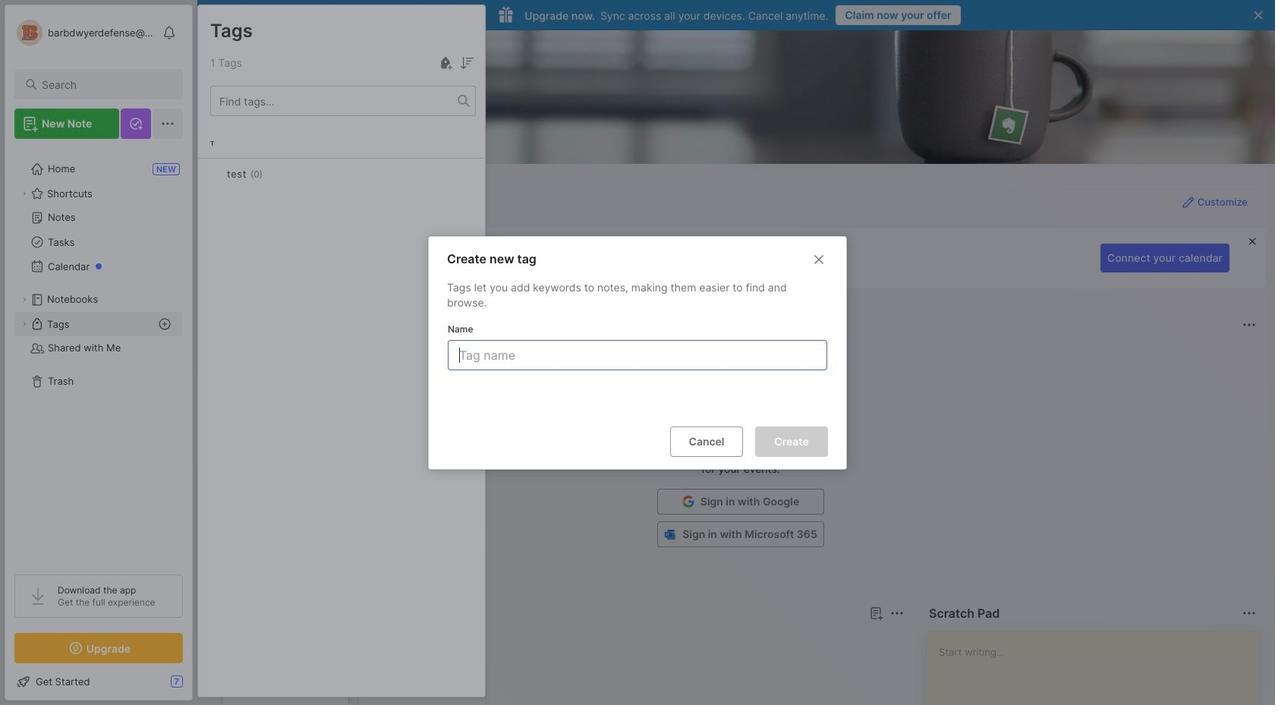 Task type: locate. For each thing, give the bounding box(es) containing it.
tab
[[225, 632, 269, 650]]

tree
[[5, 148, 192, 561]]

Find tags… text field
[[211, 91, 458, 111]]

Start writing… text field
[[939, 633, 1259, 705]]

create new tag image
[[437, 54, 455, 72]]

row group
[[198, 128, 485, 210], [222, 659, 495, 705]]

None search field
[[42, 75, 169, 93]]

close image
[[810, 250, 829, 268]]

0 vertical spatial row group
[[198, 128, 485, 210]]



Task type: vqa. For each thing, say whether or not it's contained in the screenshot.
top row group
yes



Task type: describe. For each thing, give the bounding box(es) containing it.
expand tags image
[[20, 320, 29, 329]]

expand notebooks image
[[20, 295, 29, 305]]

none search field inside 'main' element
[[42, 75, 169, 93]]

Tag name text field
[[458, 340, 821, 369]]

1 vertical spatial row group
[[222, 659, 495, 705]]

Search text field
[[42, 77, 169, 92]]

tree inside 'main' element
[[5, 148, 192, 561]]

main element
[[0, 0, 197, 705]]



